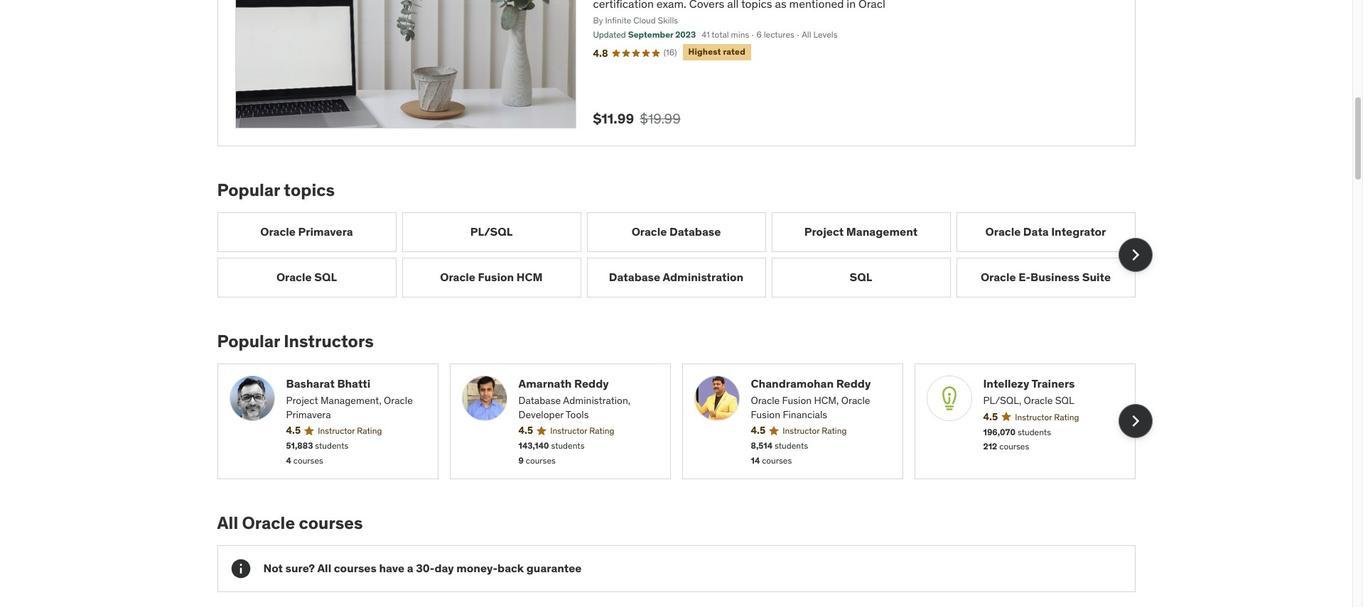 Task type: vqa. For each thing, say whether or not it's contained in the screenshot.
the 4
yes



Task type: locate. For each thing, give the bounding box(es) containing it.
reddy up "hcm,"
[[836, 377, 871, 391]]

database up developer
[[519, 395, 561, 407]]

amarnath reddy link
[[519, 376, 659, 392]]

sql down project management link
[[850, 270, 872, 285]]

carousel element containing oracle primavera
[[217, 212, 1153, 298]]

oracle down intellezy trainers link
[[1024, 395, 1053, 407]]

courses for 4
[[293, 456, 323, 466]]

1 vertical spatial database
[[609, 270, 660, 285]]

database inside amarnath reddy database administration, developer tools
[[519, 395, 561, 407]]

2 horizontal spatial sql
[[1055, 395, 1074, 407]]

primavera down topics
[[298, 225, 353, 239]]

pl/sql
[[470, 225, 513, 239]]

reddy
[[574, 377, 609, 391], [836, 377, 871, 391]]

oracle e-business suite link
[[956, 258, 1135, 298]]

instructor up 51,883 students 4 courses
[[318, 426, 355, 437]]

project down basharat
[[286, 395, 318, 407]]

2023
[[675, 29, 696, 40]]

instructor rating for amarnath
[[550, 426, 614, 437]]

1 horizontal spatial reddy
[[836, 377, 871, 391]]

fusion left hcm
[[478, 270, 514, 285]]

rating for basharat bhatti
[[357, 426, 382, 437]]

popular topics
[[217, 179, 335, 201]]

courses left the have
[[334, 561, 377, 576]]

chandramohan
[[751, 377, 834, 391]]

oracle down oracle primavera link
[[276, 270, 312, 285]]

0 vertical spatial all
[[802, 29, 811, 40]]

0 horizontal spatial reddy
[[574, 377, 609, 391]]

administration,
[[563, 395, 631, 407]]

rating down "hcm,"
[[822, 426, 847, 437]]

oracle down basharat bhatti link
[[384, 395, 413, 407]]

instructor rating for intellezy
[[1015, 412, 1079, 423]]

popular for popular instructors
[[217, 330, 280, 353]]

students right the 8,514
[[775, 441, 808, 451]]

rating for intellezy trainers
[[1054, 412, 1079, 423]]

database down oracle database link
[[609, 270, 660, 285]]

project
[[804, 225, 844, 239], [286, 395, 318, 407]]

fusion up the 8,514
[[751, 409, 780, 421]]

carousel element
[[217, 212, 1153, 298], [217, 364, 1153, 480]]

0 horizontal spatial project
[[286, 395, 318, 407]]

1 reddy from the left
[[574, 377, 609, 391]]

0 vertical spatial database
[[670, 225, 721, 239]]

pl/sql,
[[983, 395, 1022, 407]]

business
[[1031, 270, 1080, 285]]

4.5
[[983, 411, 998, 423], [286, 425, 301, 437], [519, 425, 533, 437], [751, 425, 766, 437]]

fusion up financials
[[782, 395, 812, 407]]

by
[[593, 15, 603, 25]]

students right the 196,070
[[1018, 427, 1051, 438]]

data
[[1023, 225, 1049, 239]]

primavera down basharat
[[286, 409, 331, 421]]

1 vertical spatial carousel element
[[217, 364, 1153, 480]]

bhatti
[[337, 377, 371, 391]]

sql down oracle primavera link
[[314, 270, 337, 285]]

courses
[[1000, 442, 1029, 452], [293, 456, 323, 466], [526, 456, 556, 466], [762, 456, 792, 466], [299, 512, 363, 534], [334, 561, 377, 576]]

6 lectures
[[757, 29, 795, 40]]

rated
[[723, 46, 746, 57]]

2 popular from the top
[[217, 330, 280, 353]]

2 carousel element from the top
[[217, 364, 1153, 480]]

0 vertical spatial project
[[804, 225, 844, 239]]

all oracle courses
[[217, 512, 363, 534]]

0 vertical spatial popular
[[217, 179, 280, 201]]

1 vertical spatial primavera
[[286, 409, 331, 421]]

0 horizontal spatial database
[[519, 395, 561, 407]]

financials
[[783, 409, 827, 421]]

instructors
[[284, 330, 374, 353]]

hcm
[[517, 270, 543, 285]]

2 vertical spatial database
[[519, 395, 561, 407]]

students
[[1018, 427, 1051, 438], [315, 441, 349, 451], [551, 441, 585, 451], [775, 441, 808, 451]]

suite
[[1082, 270, 1111, 285]]

oracle fusion hcm link
[[402, 258, 581, 298]]

primavera inside basharat bhatti project management, oracle primavera
[[286, 409, 331, 421]]

courses inside 51,883 students 4 courses
[[293, 456, 323, 466]]

212
[[983, 442, 997, 452]]

students right 51,883
[[315, 441, 349, 451]]

oracle fusion hcm
[[440, 270, 543, 285]]

1 vertical spatial fusion
[[782, 395, 812, 407]]

basharat
[[286, 377, 335, 391]]

rating
[[1054, 412, 1079, 423], [357, 426, 382, 437], [589, 426, 614, 437], [822, 426, 847, 437]]

popular for popular topics
[[217, 179, 280, 201]]

chandramohan reddy oracle fusion hcm, oracle fusion financials
[[751, 377, 871, 421]]

rating down management,
[[357, 426, 382, 437]]

2 reddy from the left
[[836, 377, 871, 391]]

4.5 up 51,883
[[286, 425, 301, 437]]

instructor down financials
[[783, 426, 820, 437]]

sure?
[[285, 561, 315, 576]]

courses down the 8,514
[[762, 456, 792, 466]]

1 horizontal spatial fusion
[[751, 409, 780, 421]]

0 vertical spatial fusion
[[478, 270, 514, 285]]

1 popular from the top
[[217, 179, 280, 201]]

skills
[[658, 15, 678, 25]]

carousel element for popular topics
[[217, 212, 1153, 298]]

reddy inside amarnath reddy database administration, developer tools
[[574, 377, 609, 391]]

students down tools
[[551, 441, 585, 451]]

rating down intellezy trainers link
[[1054, 412, 1079, 423]]

1 vertical spatial project
[[286, 395, 318, 407]]

1 horizontal spatial sql
[[850, 270, 872, 285]]

oracle inside intellezy trainers pl/sql, oracle sql
[[1024, 395, 1053, 407]]

4.5 up 143,140 in the bottom left of the page
[[519, 425, 533, 437]]

sql down intellezy trainers link
[[1055, 395, 1074, 407]]

instructor for amarnath
[[550, 426, 587, 437]]

courses down the 196,070
[[1000, 442, 1029, 452]]

reddy for amarnath reddy
[[574, 377, 609, 391]]

students inside 8,514 students 14 courses
[[775, 441, 808, 451]]

project left management
[[804, 225, 844, 239]]

143,140
[[519, 441, 549, 451]]

day
[[435, 561, 454, 576]]

4.5 for amarnath reddy
[[519, 425, 533, 437]]

2 horizontal spatial all
[[802, 29, 811, 40]]

project management link
[[772, 212, 951, 252]]

instructor rating down management,
[[318, 426, 382, 437]]

sql
[[314, 270, 337, 285], [850, 270, 872, 285], [1055, 395, 1074, 407]]

reddy inside chandramohan reddy oracle fusion hcm, oracle fusion financials
[[836, 377, 871, 391]]

courses down 143,140 in the bottom left of the page
[[526, 456, 556, 466]]

instructor rating down intellezy trainers pl/sql, oracle sql
[[1015, 412, 1079, 423]]

reddy up administration,
[[574, 377, 609, 391]]

courses inside 196,070 students 212 courses
[[1000, 442, 1029, 452]]

intellezy
[[983, 377, 1029, 391]]

$19.99
[[640, 110, 681, 127]]

0 vertical spatial carousel element
[[217, 212, 1153, 298]]

1 vertical spatial popular
[[217, 330, 280, 353]]

4.5 up the 8,514
[[751, 425, 766, 437]]

mins
[[731, 29, 749, 40]]

rating down administration,
[[589, 426, 614, 437]]

database up administration at the top of page
[[670, 225, 721, 239]]

oracle left the data
[[986, 225, 1021, 239]]

guarantee
[[527, 561, 582, 576]]

8,514
[[751, 441, 773, 451]]

1 horizontal spatial project
[[804, 225, 844, 239]]

instructor rating down tools
[[550, 426, 614, 437]]

0 horizontal spatial all
[[217, 512, 238, 534]]

lectures
[[764, 29, 795, 40]]

$11.99
[[593, 110, 634, 127]]

students inside 51,883 students 4 courses
[[315, 441, 349, 451]]

students for chandramohan
[[775, 441, 808, 451]]

oracle left e-
[[981, 270, 1016, 285]]

popular instructors element
[[217, 330, 1153, 480]]

hcm,
[[814, 395, 839, 407]]

instructor down intellezy trainers pl/sql, oracle sql
[[1015, 412, 1052, 423]]

popular
[[217, 179, 280, 201], [217, 330, 280, 353]]

pl/sql link
[[402, 212, 581, 252]]

courses for 9
[[526, 456, 556, 466]]

2 horizontal spatial database
[[670, 225, 721, 239]]

fusion
[[478, 270, 514, 285], [782, 395, 812, 407], [751, 409, 780, 421]]

1 vertical spatial all
[[217, 512, 238, 534]]

primavera
[[298, 225, 353, 239], [286, 409, 331, 421]]

instructor
[[1015, 412, 1052, 423], [318, 426, 355, 437], [550, 426, 587, 437], [783, 426, 820, 437]]

september
[[628, 29, 673, 40]]

basharat bhatti link
[[286, 376, 426, 392]]

oracle inside 'link'
[[986, 225, 1021, 239]]

students inside 196,070 students 212 courses
[[1018, 427, 1051, 438]]

courses inside the 143,140 students 9 courses
[[526, 456, 556, 466]]

developer
[[519, 409, 564, 421]]

4.5 up the 196,070
[[983, 411, 998, 423]]

instructor rating down financials
[[783, 426, 847, 437]]

carousel element containing basharat bhatti
[[217, 364, 1153, 480]]

back
[[498, 561, 524, 576]]

students inside the 143,140 students 9 courses
[[551, 441, 585, 451]]

instructor down tools
[[550, 426, 587, 437]]

1 horizontal spatial all
[[317, 561, 331, 576]]

courses down 51,883
[[293, 456, 323, 466]]

1 carousel element from the top
[[217, 212, 1153, 298]]

courses inside 8,514 students 14 courses
[[762, 456, 792, 466]]

topics
[[284, 179, 335, 201]]

all
[[802, 29, 811, 40], [217, 512, 238, 534], [317, 561, 331, 576]]



Task type: describe. For each thing, give the bounding box(es) containing it.
students for intellezy
[[1018, 427, 1051, 438]]

9
[[519, 456, 524, 466]]

4
[[286, 456, 291, 466]]

amarnath reddy database administration, developer tools
[[519, 377, 631, 421]]

total
[[712, 29, 729, 40]]

instructor rating for chandramohan
[[783, 426, 847, 437]]

e-
[[1019, 270, 1031, 285]]

oracle primavera
[[260, 225, 353, 239]]

oracle e-business suite
[[981, 270, 1111, 285]]

intellezy trainers link
[[983, 376, 1123, 392]]

instructor for chandramohan
[[783, 426, 820, 437]]

basharat bhatti project management, oracle primavera
[[286, 377, 413, 421]]

oracle data integrator link
[[956, 212, 1135, 252]]

project inside project management link
[[804, 225, 844, 239]]

highest rated
[[688, 46, 746, 57]]

administration
[[663, 270, 744, 285]]

30-
[[416, 561, 435, 576]]

196,070 students 212 courses
[[983, 427, 1051, 452]]

courses for all
[[334, 561, 377, 576]]

courses for 14
[[762, 456, 792, 466]]

oracle right "hcm,"
[[841, 395, 870, 407]]

all for all oracle courses
[[217, 512, 238, 534]]

oracle primavera link
[[217, 212, 396, 252]]

have
[[379, 561, 405, 576]]

levels
[[813, 29, 838, 40]]

reddy for chandramohan reddy
[[836, 377, 871, 391]]

chandramohan reddy link
[[751, 376, 891, 392]]

oracle up database administration
[[632, 225, 667, 239]]

integrator
[[1051, 225, 1106, 239]]

2 horizontal spatial fusion
[[782, 395, 812, 407]]

courses for 212
[[1000, 442, 1029, 452]]

students for amarnath
[[551, 441, 585, 451]]

oracle up not
[[242, 512, 295, 534]]

51,883
[[286, 441, 313, 451]]

rating for amarnath reddy
[[589, 426, 614, 437]]

all for all levels
[[802, 29, 811, 40]]

tools
[[566, 409, 589, 421]]

cloud
[[634, 15, 656, 25]]

(16)
[[664, 47, 677, 58]]

oracle sql link
[[217, 258, 396, 298]]

courses up sure?
[[299, 512, 363, 534]]

0 horizontal spatial fusion
[[478, 270, 514, 285]]

project management
[[804, 225, 918, 239]]

students for basharat
[[315, 441, 349, 451]]

updated
[[593, 29, 626, 40]]

oracle inside basharat bhatti project management, oracle primavera
[[384, 395, 413, 407]]

intellezy trainers pl/sql, oracle sql
[[983, 377, 1075, 407]]

sql link
[[772, 258, 951, 298]]

trainers
[[1032, 377, 1075, 391]]

popular instructors
[[217, 330, 374, 353]]

instructor for intellezy
[[1015, 412, 1052, 423]]

oracle database
[[632, 225, 721, 239]]

management,
[[320, 395, 382, 407]]

updated september 2023
[[593, 29, 696, 40]]

instructor rating for basharat
[[318, 426, 382, 437]]

a
[[407, 561, 413, 576]]

oracle data integrator
[[986, 225, 1106, 239]]

database administration link
[[587, 258, 766, 298]]

rating for chandramohan reddy
[[822, 426, 847, 437]]

41
[[702, 29, 710, 40]]

sql inside intellezy trainers pl/sql, oracle sql
[[1055, 395, 1074, 407]]

2 vertical spatial all
[[317, 561, 331, 576]]

oracle down popular topics
[[260, 225, 296, 239]]

amarnath
[[519, 377, 572, 391]]

6
[[757, 29, 762, 40]]

4.5 for chandramohan reddy
[[751, 425, 766, 437]]

carousel element for popular instructors
[[217, 364, 1153, 480]]

management
[[846, 225, 918, 239]]

oracle database link
[[587, 212, 766, 252]]

not
[[263, 561, 283, 576]]

$11.99 $19.99
[[593, 110, 681, 127]]

project inside basharat bhatti project management, oracle primavera
[[286, 395, 318, 407]]

4.5 for intellezy trainers
[[983, 411, 998, 423]]

next image
[[1124, 410, 1147, 433]]

instructor for basharat
[[318, 426, 355, 437]]

database administration
[[609, 270, 744, 285]]

oracle down chandramohan
[[751, 395, 780, 407]]

highest
[[688, 46, 721, 57]]

infinite
[[605, 15, 631, 25]]

1 horizontal spatial database
[[609, 270, 660, 285]]

next image
[[1124, 244, 1147, 267]]

51,883 students 4 courses
[[286, 441, 349, 466]]

all levels
[[802, 29, 838, 40]]

143,140 students 9 courses
[[519, 441, 585, 466]]

4.5 for basharat bhatti
[[286, 425, 301, 437]]

4.8
[[593, 47, 608, 60]]

2 vertical spatial fusion
[[751, 409, 780, 421]]

196,070
[[983, 427, 1016, 438]]

41 total mins
[[702, 29, 749, 40]]

0 vertical spatial primavera
[[298, 225, 353, 239]]

8,514 students 14 courses
[[751, 441, 808, 466]]

14
[[751, 456, 760, 466]]

money-
[[456, 561, 498, 576]]

oracle down pl/sql 'link'
[[440, 270, 476, 285]]

by infinite cloud skills
[[593, 15, 678, 25]]

0 horizontal spatial sql
[[314, 270, 337, 285]]

not sure? all courses have a 30-day money-back guarantee
[[263, 561, 582, 576]]

oracle sql
[[276, 270, 337, 285]]



